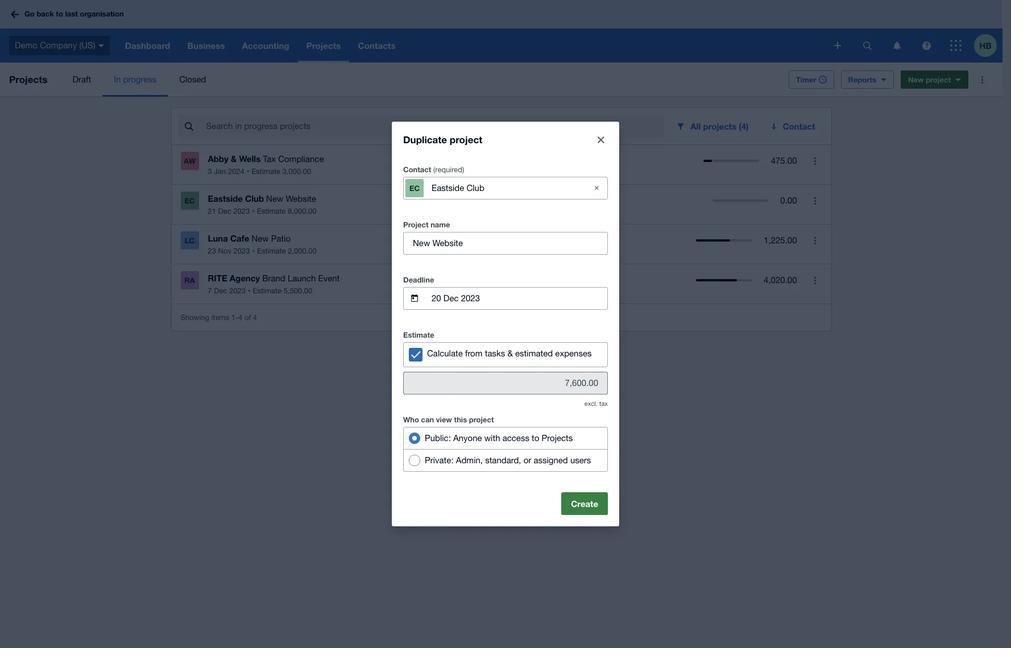 Task type: describe. For each thing, give the bounding box(es) containing it.
Search in progress projects search field
[[205, 116, 665, 137]]

navigation inside hb banner
[[116, 28, 827, 63]]

Find or create a contact field
[[431, 177, 581, 199]]

launch
[[288, 274, 316, 283]]

close image
[[598, 136, 605, 143]]

2024
[[228, 167, 245, 176]]

Deadline field
[[431, 288, 608, 309]]

0 horizontal spatial projects
[[9, 73, 47, 85]]

tax
[[263, 154, 276, 164]]

estimate inside duplicate project 'dialog'
[[403, 330, 435, 339]]

draft
[[72, 75, 91, 84]]

showing
[[181, 313, 209, 322]]

• inside rite agency brand launch event 7 dec 2023 • estimate 5,500.00
[[248, 287, 251, 295]]

new project
[[909, 75, 951, 84]]

contact (required)
[[403, 165, 465, 174]]

private:
[[425, 456, 454, 465]]

with
[[485, 433, 500, 443]]

new for eastside club
[[266, 194, 284, 204]]

standard,
[[485, 456, 522, 465]]

timer
[[797, 75, 817, 84]]

access
[[503, 433, 530, 443]]

23
[[208, 247, 216, 256]]

last
[[65, 9, 78, 18]]

& inside duplicate project 'dialog'
[[508, 349, 513, 358]]

create button
[[562, 493, 608, 515]]

clear image
[[586, 177, 608, 199]]

luna cafe new patio 23 nov 2023 • estimate 2,000.00
[[208, 233, 317, 256]]

ec inside duplicate project 'dialog'
[[410, 184, 420, 193]]

go back to last organisation link
[[7, 4, 131, 24]]

0.00
[[781, 196, 798, 205]]

organisation
[[80, 9, 124, 18]]

estimate inside eastside club new website 21 dec 2023 • estimate 8,000.00
[[257, 207, 286, 216]]

rite
[[208, 273, 227, 283]]

• inside luna cafe new patio 23 nov 2023 • estimate 2,000.00
[[252, 247, 255, 256]]

users
[[571, 456, 591, 465]]

aw
[[184, 156, 196, 166]]

tax
[[600, 400, 608, 407]]

(us)
[[79, 40, 95, 50]]

calculate
[[427, 349, 463, 358]]

duplicate project
[[403, 133, 483, 145]]

timer button
[[789, 71, 835, 89]]

event
[[318, 274, 340, 283]]

& inside abby & wells tax compliance 3 jan 2024 • estimate 3,000.00
[[231, 154, 237, 164]]

progress
[[123, 75, 157, 84]]

3,000.00
[[283, 167, 311, 176]]

patio
[[271, 234, 291, 244]]

assigned
[[534, 456, 568, 465]]

close button
[[590, 128, 613, 151]]

2 horizontal spatial svg image
[[923, 41, 931, 50]]

8,000.00
[[288, 207, 317, 216]]

contact for contact (required)
[[403, 165, 432, 174]]

name
[[431, 220, 450, 229]]

admin,
[[456, 456, 483, 465]]

hb banner
[[0, 0, 1003, 63]]

5,500.00
[[284, 287, 313, 295]]

in progress link
[[103, 63, 168, 97]]

project name
[[403, 220, 450, 229]]

projects inside duplicate project 'dialog'
[[542, 433, 573, 443]]

calculate from tasks & estimated expenses
[[427, 349, 592, 358]]

luna
[[208, 233, 228, 244]]

(required)
[[434, 165, 465, 174]]

compliance
[[278, 154, 324, 164]]

svg image inside go back to last organisation link
[[11, 11, 19, 18]]

new inside popup button
[[909, 75, 924, 84]]

excl. tax
[[585, 400, 608, 407]]

who can view this project
[[403, 415, 494, 424]]

hb button
[[975, 28, 1003, 63]]

contact for contact
[[783, 121, 816, 131]]

• inside abby & wells tax compliance 3 jan 2024 • estimate 3,000.00
[[247, 167, 249, 176]]

eastside club new website 21 dec 2023 • estimate 8,000.00
[[208, 193, 317, 216]]

nov
[[218, 247, 232, 256]]

from
[[465, 349, 483, 358]]

abby
[[208, 154, 229, 164]]

closed
[[179, 75, 206, 84]]

to inside hb banner
[[56, 9, 63, 18]]

project for new project
[[927, 75, 951, 84]]

rite agency brand launch event 7 dec 2023 • estimate 5,500.00
[[208, 273, 340, 295]]

public: anyone with access to projects
[[425, 433, 573, 443]]

or
[[524, 456, 532, 465]]



Task type: locate. For each thing, give the bounding box(es) containing it.
demo
[[15, 40, 38, 50]]

wells
[[239, 154, 261, 164]]

0 vertical spatial 2023
[[233, 207, 250, 216]]

2,000.00
[[288, 247, 317, 256]]

contact inside duplicate project 'dialog'
[[403, 165, 432, 174]]

contact inside popup button
[[783, 121, 816, 131]]

0 vertical spatial ec
[[410, 184, 420, 193]]

0 vertical spatial to
[[56, 9, 63, 18]]

2 vertical spatial project
[[469, 415, 494, 424]]

svg image up reports popup button
[[864, 41, 872, 50]]

475.00
[[771, 156, 798, 166]]

ra
[[185, 276, 195, 285]]

0 vertical spatial projects
[[9, 73, 47, 85]]

new project button
[[901, 71, 969, 89]]

7
[[208, 287, 212, 295]]

demo company (us)
[[15, 40, 95, 50]]

0 vertical spatial &
[[231, 154, 237, 164]]

duplicate project dialog
[[392, 121, 620, 527]]

1 horizontal spatial to
[[532, 433, 540, 443]]

1 vertical spatial project
[[450, 133, 483, 145]]

estimate down patio
[[257, 247, 286, 256]]

contact up 475.00
[[783, 121, 816, 131]]

estimate
[[252, 167, 281, 176], [257, 207, 286, 216], [257, 247, 286, 256], [253, 287, 282, 295], [403, 330, 435, 339]]

in progress
[[114, 75, 157, 84]]

create
[[571, 499, 599, 509]]

new
[[909, 75, 924, 84], [266, 194, 284, 204], [252, 234, 269, 244]]

abby & wells tax compliance 3 jan 2024 • estimate 3,000.00
[[208, 154, 324, 176]]

estimate inside luna cafe new patio 23 nov 2023 • estimate 2,000.00
[[257, 247, 286, 256]]

0 horizontal spatial contact
[[403, 165, 432, 174]]

project for duplicate project
[[450, 133, 483, 145]]

can
[[421, 415, 434, 424]]

1 vertical spatial projects
[[542, 433, 573, 443]]

1 vertical spatial 2023
[[234, 247, 250, 256]]

new for luna cafe
[[252, 234, 269, 244]]

• inside eastside club new website 21 dec 2023 • estimate 8,000.00
[[252, 207, 255, 216]]

2023
[[233, 207, 250, 216], [234, 247, 250, 256], [229, 287, 246, 295]]

lc
[[185, 236, 195, 245]]

group inside duplicate project 'dialog'
[[403, 427, 608, 472]]

company
[[40, 40, 77, 50]]

dec right 21
[[218, 207, 231, 216]]

1 horizontal spatial ec
[[410, 184, 420, 193]]

• up agency
[[252, 247, 255, 256]]

public:
[[425, 433, 451, 443]]

new inside eastside club new website 21 dec 2023 • estimate 8,000.00
[[266, 194, 284, 204]]

2023 down agency
[[229, 287, 246, 295]]

2023 inside eastside club new website 21 dec 2023 • estimate 8,000.00
[[233, 207, 250, 216]]

of
[[245, 313, 251, 322]]

who
[[403, 415, 419, 424]]

go
[[24, 9, 35, 18]]

expenses
[[556, 349, 592, 358]]

dec right 7
[[214, 287, 227, 295]]

1 horizontal spatial contact
[[783, 121, 816, 131]]

svg image inside demo company (us) popup button
[[98, 44, 104, 47]]

estimate down the tax
[[252, 167, 281, 176]]

hb
[[980, 40, 992, 50]]

ec left eastside
[[185, 196, 195, 205]]

brand
[[262, 274, 286, 283]]

2023 down club
[[233, 207, 250, 216]]

1 4 from the left
[[238, 313, 243, 322]]

dec
[[218, 207, 231, 216], [214, 287, 227, 295]]

to left last
[[56, 9, 63, 18]]

0 horizontal spatial to
[[56, 9, 63, 18]]

& up 2024
[[231, 154, 237, 164]]

items
[[211, 313, 229, 322]]

0 vertical spatial contact
[[783, 121, 816, 131]]

e.g. 10,000.00 field
[[404, 372, 608, 394]]

estimated
[[516, 349, 553, 358]]

1 vertical spatial ec
[[185, 196, 195, 205]]

navigation
[[116, 28, 827, 63]]

club
[[245, 193, 264, 204]]

0 horizontal spatial &
[[231, 154, 237, 164]]

2023 inside luna cafe new patio 23 nov 2023 • estimate 2,000.00
[[234, 247, 250, 256]]

projects up assigned
[[542, 433, 573, 443]]

svg image up new project on the right of the page
[[923, 41, 931, 50]]

1,225.00
[[764, 236, 798, 245]]

2 vertical spatial new
[[252, 234, 269, 244]]

in
[[114, 75, 121, 84]]

4 left of
[[238, 313, 243, 322]]

dec inside eastside club new website 21 dec 2023 • estimate 8,000.00
[[218, 207, 231, 216]]

go back to last organisation
[[24, 9, 124, 18]]

projects down demo
[[9, 73, 47, 85]]

2023 for cafe
[[234, 247, 250, 256]]

eastside
[[208, 193, 243, 204]]

group
[[403, 427, 608, 472]]

•
[[247, 167, 249, 176], [252, 207, 255, 216], [252, 247, 255, 256], [248, 287, 251, 295]]

to
[[56, 9, 63, 18], [532, 433, 540, 443]]

project
[[927, 75, 951, 84], [450, 133, 483, 145], [469, 415, 494, 424]]

svg image
[[951, 40, 962, 51], [894, 41, 901, 50], [835, 42, 842, 49], [98, 44, 104, 47]]

projects
[[704, 121, 737, 131]]

svg image
[[11, 11, 19, 18], [864, 41, 872, 50], [923, 41, 931, 50]]

dec inside rite agency brand launch event 7 dec 2023 • estimate 5,500.00
[[214, 287, 227, 295]]

Project name field
[[404, 232, 608, 254]]

2023 inside rite agency brand launch event 7 dec 2023 • estimate 5,500.00
[[229, 287, 246, 295]]

to right access
[[532, 433, 540, 443]]

this
[[454, 415, 467, 424]]

deadline
[[403, 275, 434, 284]]

group containing public: anyone with access to projects
[[403, 427, 608, 472]]

website
[[286, 194, 316, 204]]

cafe
[[230, 233, 249, 244]]

svg image left go
[[11, 11, 19, 18]]

1 vertical spatial dec
[[214, 287, 227, 295]]

1 horizontal spatial 4
[[253, 313, 257, 322]]

back
[[37, 9, 54, 18]]

3
[[208, 167, 212, 176]]

• right 2024
[[247, 167, 249, 176]]

1 vertical spatial contact
[[403, 165, 432, 174]]

1 vertical spatial to
[[532, 433, 540, 443]]

ec down the contact (required)
[[410, 184, 420, 193]]

all
[[691, 121, 701, 131]]

all projects (4)
[[691, 121, 749, 131]]

project
[[403, 220, 429, 229]]

4
[[238, 313, 243, 322], [253, 313, 257, 322]]

4,020.00
[[764, 275, 798, 285]]

1 horizontal spatial &
[[508, 349, 513, 358]]

& right tasks
[[508, 349, 513, 358]]

21
[[208, 207, 216, 216]]

0 vertical spatial dec
[[218, 207, 231, 216]]

jan
[[214, 167, 226, 176]]

2023 for club
[[233, 207, 250, 216]]

new right cafe on the left top of the page
[[252, 234, 269, 244]]

0 horizontal spatial svg image
[[11, 11, 19, 18]]

0 vertical spatial new
[[909, 75, 924, 84]]

1 vertical spatial &
[[508, 349, 513, 358]]

estimate inside rite agency brand launch event 7 dec 2023 • estimate 5,500.00
[[253, 287, 282, 295]]

0 vertical spatial project
[[927, 75, 951, 84]]

1 horizontal spatial projects
[[542, 433, 573, 443]]

1 horizontal spatial svg image
[[864, 41, 872, 50]]

• down agency
[[248, 287, 251, 295]]

duplicate
[[403, 133, 447, 145]]

2 vertical spatial 2023
[[229, 287, 246, 295]]

project inside new project popup button
[[927, 75, 951, 84]]

excl.
[[585, 400, 598, 407]]

draft link
[[61, 63, 103, 97]]

all projects (4) button
[[669, 115, 758, 138]]

new right reports popup button
[[909, 75, 924, 84]]

private: admin, standard, or assigned users
[[425, 456, 591, 465]]

closed link
[[168, 63, 218, 97]]

&
[[231, 154, 237, 164], [508, 349, 513, 358]]

estimate down brand
[[253, 287, 282, 295]]

4 right of
[[253, 313, 257, 322]]

agency
[[230, 273, 260, 283]]

ec
[[410, 184, 420, 193], [185, 196, 195, 205]]

new inside luna cafe new patio 23 nov 2023 • estimate 2,000.00
[[252, 234, 269, 244]]

showing items 1-4 of 4
[[181, 313, 257, 322]]

new right club
[[266, 194, 284, 204]]

estimate down club
[[257, 207, 286, 216]]

to inside group
[[532, 433, 540, 443]]

0 horizontal spatial ec
[[185, 196, 195, 205]]

reports button
[[841, 71, 894, 89]]

1 vertical spatial new
[[266, 194, 284, 204]]

contact down duplicate
[[403, 165, 432, 174]]

estimate inside abby & wells tax compliance 3 jan 2024 • estimate 3,000.00
[[252, 167, 281, 176]]

contact button
[[763, 115, 825, 138]]

• down club
[[252, 207, 255, 216]]

demo company (us) button
[[0, 28, 116, 63]]

2023 down cafe on the left top of the page
[[234, 247, 250, 256]]

2 4 from the left
[[253, 313, 257, 322]]

estimate up calculate at bottom
[[403, 330, 435, 339]]

view
[[436, 415, 452, 424]]

(4)
[[739, 121, 749, 131]]

anyone
[[454, 433, 482, 443]]

0 horizontal spatial 4
[[238, 313, 243, 322]]



Task type: vqa. For each thing, say whether or not it's contained in the screenshot.
the left
no



